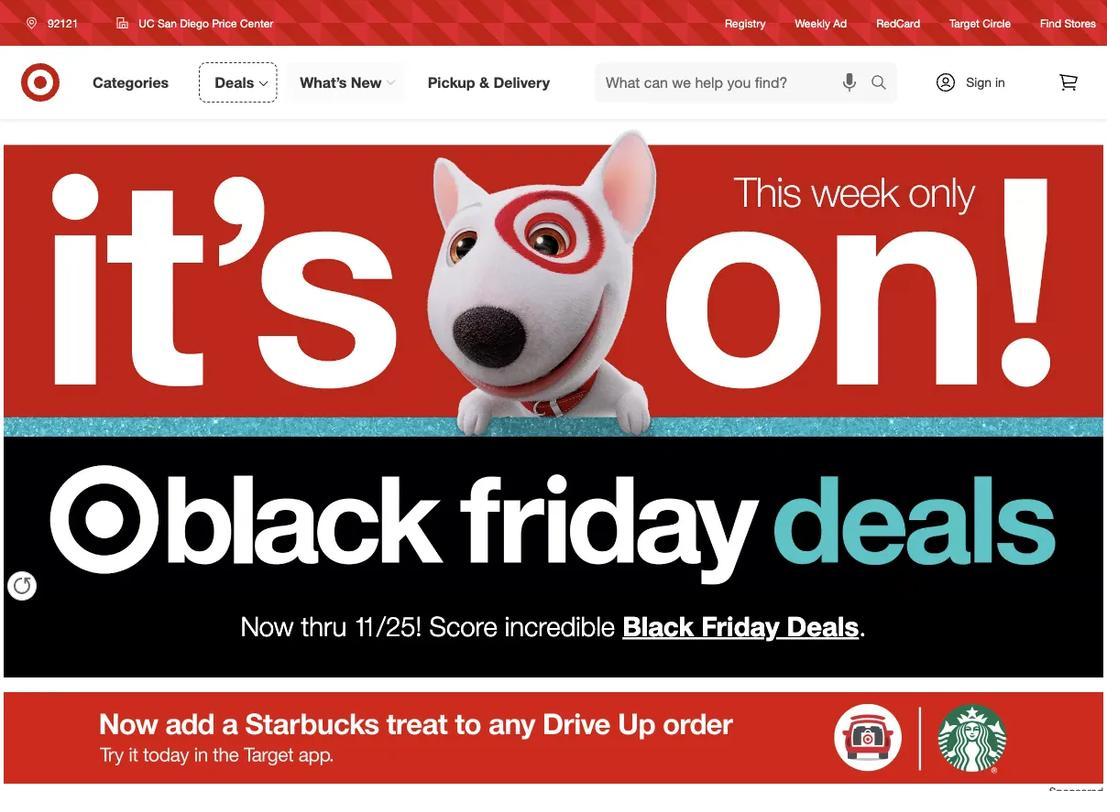 Task type: locate. For each thing, give the bounding box(es) containing it.
1 vertical spatial deals
[[787, 610, 859, 643]]

this week only it's on! target black friday deals image
[[4, 119, 1103, 605]]

advertisement region
[[4, 693, 1103, 784]]

registry
[[725, 16, 766, 30]]

0 horizontal spatial deals
[[215, 73, 254, 91]]

deals right friday
[[787, 610, 859, 643]]

incredible
[[505, 610, 615, 643]]

sign in
[[966, 74, 1005, 90]]

pickup & delivery link
[[412, 62, 573, 103]]

find stores link
[[1040, 15, 1096, 31]]

black
[[622, 610, 694, 643]]

circle
[[983, 16, 1011, 30]]

What can we help you find? suggestions appear below search field
[[595, 62, 875, 103]]

weekly ad
[[795, 16, 847, 30]]

0 vertical spatial deals
[[215, 73, 254, 91]]

stores
[[1064, 16, 1096, 30]]

92121 button
[[15, 6, 97, 39]]

center
[[240, 16, 273, 30]]

friday
[[701, 610, 779, 643]]

sign
[[966, 74, 992, 90]]

deals
[[215, 73, 254, 91], [787, 610, 859, 643]]

pickup & delivery
[[428, 73, 550, 91]]

1 horizontal spatial deals
[[787, 610, 859, 643]]

deals down the price
[[215, 73, 254, 91]]

now
[[241, 610, 294, 643]]

weekly ad link
[[795, 15, 847, 31]]

uc
[[139, 16, 155, 30]]

find stores
[[1040, 16, 1096, 30]]

target circle
[[949, 16, 1011, 30]]

search
[[862, 75, 906, 93]]

what's
[[300, 73, 347, 91]]

weekly
[[795, 16, 830, 30]]

uc san diego price center button
[[105, 6, 285, 39]]



Task type: vqa. For each thing, say whether or not it's contained in the screenshot.
1 in cart at right top
no



Task type: describe. For each thing, give the bounding box(es) containing it.
diego
[[180, 16, 209, 30]]

redcard
[[876, 16, 920, 30]]

new
[[351, 73, 382, 91]]

what's new
[[300, 73, 382, 91]]

uc san diego price center
[[139, 16, 273, 30]]

find
[[1040, 16, 1061, 30]]

now thru 11 /25! score incredible black friday deals .
[[241, 610, 866, 643]]

registry link
[[725, 15, 766, 31]]

san
[[158, 16, 177, 30]]

92121
[[48, 16, 78, 30]]

search button
[[862, 62, 906, 106]]

&
[[479, 73, 489, 91]]

sign in link
[[919, 62, 1034, 103]]

thru
[[301, 610, 347, 643]]

price
[[212, 16, 237, 30]]

pickup
[[428, 73, 475, 91]]

categories link
[[77, 62, 192, 103]]

.
[[859, 610, 866, 643]]

target
[[949, 16, 979, 30]]

delivery
[[493, 73, 550, 91]]

11
[[354, 610, 377, 643]]

in
[[995, 74, 1005, 90]]

redcard link
[[876, 15, 920, 31]]

deals link
[[199, 62, 277, 103]]

categories
[[93, 73, 169, 91]]

target circle link
[[949, 15, 1011, 31]]

ad
[[833, 16, 847, 30]]

what's new link
[[284, 62, 405, 103]]

/25!
[[377, 610, 422, 643]]

score
[[429, 610, 497, 643]]



